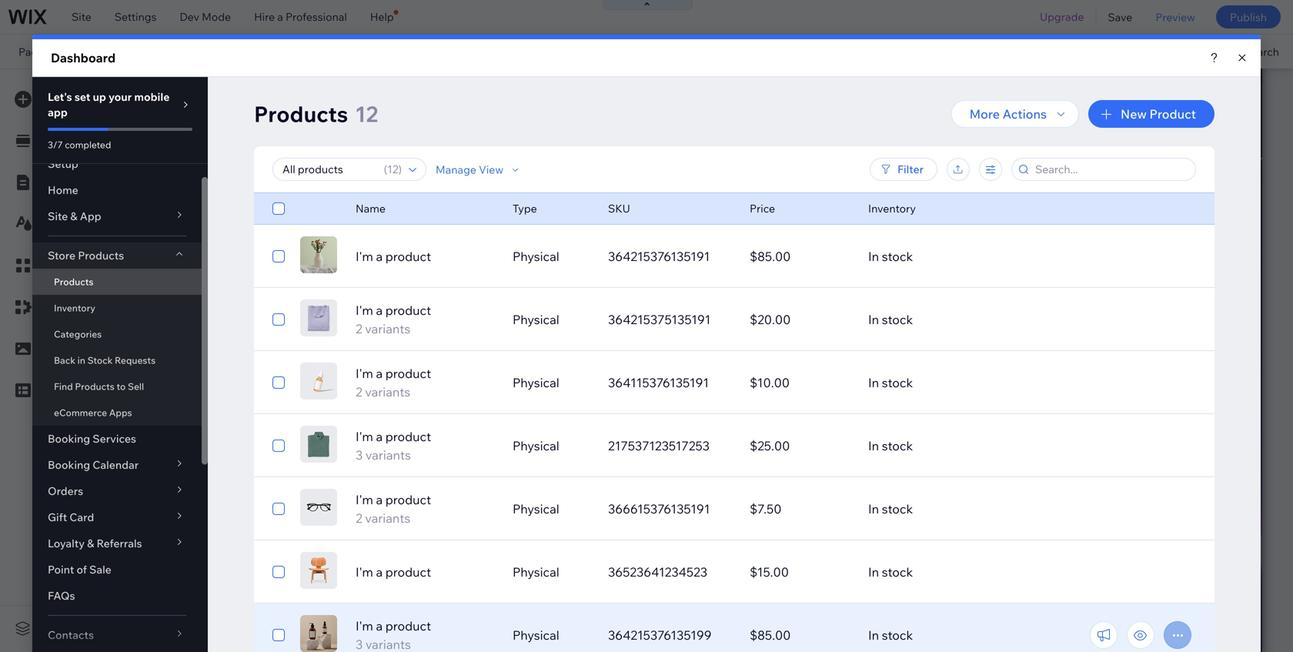 Task type: locate. For each thing, give the bounding box(es) containing it.
help
[[370, 10, 394, 23]]

professional
[[286, 10, 347, 23]]

save button
[[1097, 0, 1144, 34]]

search button
[[1212, 35, 1294, 69]]

a
[[277, 10, 283, 23]]

dev mode
[[180, 10, 231, 23]]

site
[[72, 10, 91, 23]]

preview button
[[1144, 0, 1207, 34]]

hire a professional
[[254, 10, 347, 23]]

save
[[1108, 10, 1133, 24]]

publish
[[1230, 10, 1267, 24]]

preview
[[1156, 10, 1196, 24]]

hire
[[254, 10, 275, 23]]



Task type: describe. For each thing, give the bounding box(es) containing it.
publish button
[[1217, 5, 1281, 28]]

mode
[[202, 10, 231, 23]]

dev
[[180, 10, 199, 23]]

search
[[1245, 45, 1280, 58]]

upgrade
[[1040, 10, 1084, 23]]

home
[[58, 45, 89, 58]]

settings
[[115, 10, 157, 23]]



Task type: vqa. For each thing, say whether or not it's contained in the screenshot.
6
no



